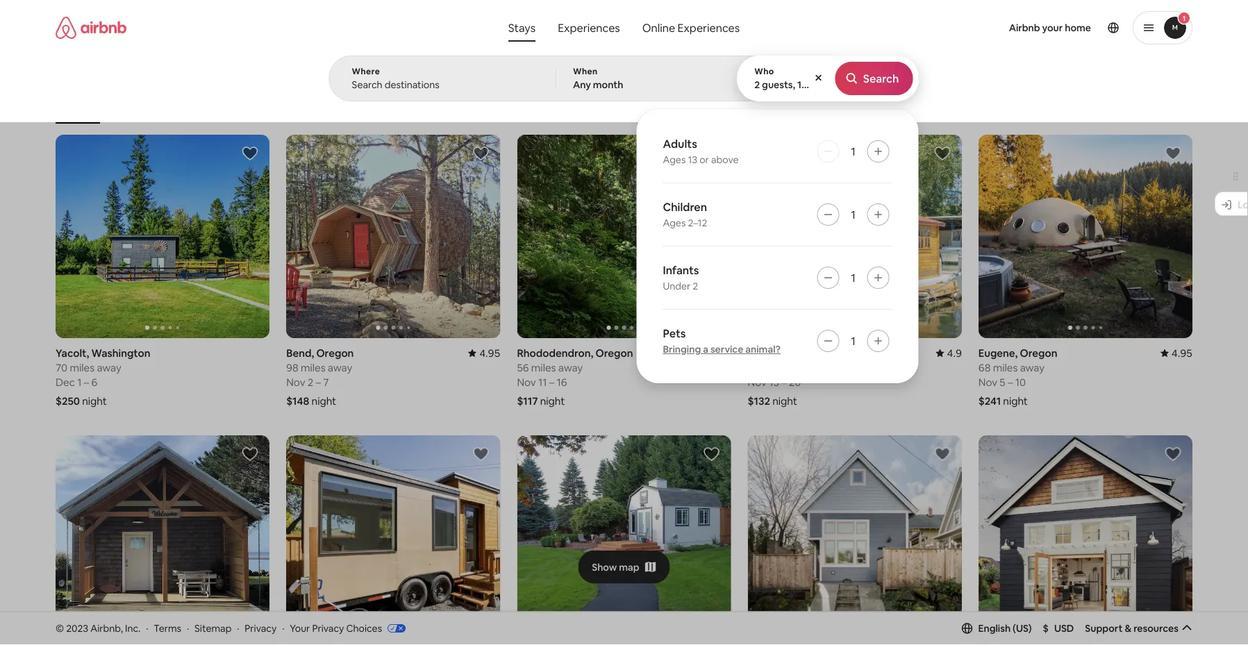 Task type: describe. For each thing, give the bounding box(es) containing it.
portland, oregon
[[748, 346, 833, 360]]

stays
[[509, 21, 536, 35]]

adults ages 13 or above
[[663, 137, 739, 166]]

add to wishlist: eugene, oregon image
[[1166, 145, 1182, 162]]

experiences inside "button"
[[558, 21, 620, 35]]

english (us) button
[[962, 623, 1032, 635]]

beach
[[322, 103, 346, 114]]

support & resources button
[[1086, 623, 1193, 635]]

bringing a service animal? button
[[663, 343, 781, 356]]

night for $241
[[1004, 394, 1029, 408]]

Where field
[[352, 79, 534, 91]]

animal?
[[746, 343, 781, 356]]

(us)
[[1013, 623, 1032, 635]]

nov for 56
[[517, 375, 536, 389]]

your
[[1043, 22, 1064, 34]]

sitemap
[[195, 622, 232, 635]]

add to wishlist: portland, oregon image
[[935, 145, 951, 162]]

washington
[[91, 346, 151, 360]]

where
[[352, 66, 380, 77]]

1 · from the left
[[146, 622, 148, 635]]

&
[[1126, 623, 1132, 635]]

children
[[663, 200, 708, 214]]

beachfront
[[796, 103, 840, 114]]

night for $250
[[82, 394, 107, 408]]

1 inside the yacolt, washington 70 miles away dec 1 – 6 $250 night
[[77, 375, 82, 389]]

70
[[56, 361, 68, 374]]

1 privacy from the left
[[245, 622, 277, 635]]

68
[[979, 361, 991, 374]]

4.94
[[711, 346, 732, 360]]

yacolt,
[[56, 346, 89, 360]]

airbnb your home
[[1010, 22, 1092, 34]]

children ages 2–12
[[663, 200, 708, 229]]

add to wishlist: chinook, washington image
[[242, 446, 259, 463]]

6
[[91, 375, 98, 389]]

$148
[[286, 394, 310, 408]]

ages for adults
[[663, 154, 686, 166]]

oregon for rhododendron, oregon 56 miles away nov 11 – 16 $117 night
[[596, 346, 634, 360]]

nov inside nov 15 – 20 $132 night
[[748, 376, 767, 389]]

© 2023 airbnb, inc. ·
[[56, 622, 148, 635]]

15
[[769, 376, 780, 389]]

or
[[700, 154, 709, 166]]

group containing historical homes
[[56, 70, 971, 124]]

any
[[573, 79, 591, 91]]

– for $148
[[316, 376, 321, 389]]

bend,
[[286, 346, 314, 360]]

$132
[[748, 394, 771, 408]]

show map button
[[578, 551, 670, 584]]

$250
[[56, 394, 80, 408]]

adults
[[663, 137, 698, 151]]

miles for 5
[[994, 361, 1018, 374]]

your
[[290, 622, 310, 635]]

guests,
[[762, 79, 796, 91]]

away for 7
[[328, 361, 353, 374]]

when
[[573, 66, 598, 77]]

nov for 98
[[286, 376, 305, 389]]

month
[[593, 79, 624, 91]]

pets
[[663, 326, 686, 341]]

eugene,
[[979, 346, 1018, 360]]

eugene, oregon 68 miles away nov 5 – 10 $241 night
[[979, 346, 1058, 408]]

nov 15 – 20 $132 night
[[748, 376, 801, 408]]

your privacy choices link
[[290, 622, 406, 636]]

houseboats
[[923, 103, 971, 113]]

3 add to wishlist: portland, oregon image from the left
[[1166, 446, 1182, 463]]

7
[[323, 376, 329, 389]]

4.95 for bend, oregon 98 miles away nov 2 – 7 $148 night
[[480, 346, 501, 360]]

homes
[[747, 103, 774, 113]]

pets bringing a service animal?
[[663, 326, 781, 356]]

5
[[1000, 376, 1006, 389]]

– inside nov 15 – 20 $132 night
[[782, 376, 787, 389]]

service
[[711, 343, 744, 356]]

your privacy choices
[[290, 622, 382, 635]]

pet
[[842, 79, 858, 91]]

away for 6
[[97, 361, 121, 374]]

show map
[[592, 561, 640, 574]]

historical
[[708, 103, 745, 113]]

home
[[1066, 22, 1092, 34]]

treehouses
[[641, 103, 686, 114]]

online experiences
[[643, 21, 740, 35]]

stays tab panel
[[329, 56, 920, 384]]

13
[[688, 154, 698, 166]]

infants under 2
[[663, 263, 699, 293]]

4.94 out of 5 average rating image
[[699, 346, 732, 360]]

add to wishlist: yacolt, washington image
[[242, 145, 259, 162]]

1 inside dropdown button
[[1183, 14, 1187, 23]]

above
[[712, 154, 739, 166]]

terms
[[154, 622, 181, 635]]

under
[[663, 280, 691, 293]]

airbnb
[[1010, 22, 1041, 34]]



Task type: vqa. For each thing, say whether or not it's contained in the screenshot.


Task type: locate. For each thing, give the bounding box(es) containing it.
miles for 2
[[301, 361, 326, 374]]

ages down the children
[[663, 217, 686, 229]]

sitemap link
[[195, 622, 232, 635]]

night inside rhododendron, oregon 56 miles away nov 11 – 16 $117 night
[[541, 394, 565, 408]]

2 · from the left
[[187, 622, 189, 635]]

1 miles from the left
[[70, 361, 95, 374]]

2 add to wishlist: portland, oregon image from the left
[[935, 446, 951, 463]]

who
[[755, 66, 775, 77]]

1 horizontal spatial experiences
[[678, 21, 740, 35]]

0 horizontal spatial experiences
[[558, 21, 620, 35]]

bend, oregon 98 miles away nov 2 – 7 $148 night
[[286, 346, 354, 408]]

resources
[[1134, 623, 1179, 635]]

– for $117
[[550, 375, 555, 389]]

4 miles from the left
[[994, 361, 1018, 374]]

miles down the bend,
[[301, 361, 326, 374]]

20
[[789, 376, 801, 389]]

infant,
[[804, 79, 833, 91]]

2 away from the left
[[559, 361, 583, 374]]

– for $250
[[84, 375, 89, 389]]

oregon for portland, oregon
[[795, 346, 833, 360]]

away down washington
[[97, 361, 121, 374]]

experiences right online
[[678, 21, 740, 35]]

5 night from the left
[[1004, 394, 1029, 408]]

night for $148
[[312, 394, 337, 408]]

night for $117
[[541, 394, 565, 408]]

0 horizontal spatial 4.95
[[480, 346, 501, 360]]

ages
[[663, 154, 686, 166], [663, 217, 686, 229]]

night inside the bend, oregon 98 miles away nov 2 – 7 $148 night
[[312, 394, 337, 408]]

terms link
[[154, 622, 181, 635]]

away up 10
[[1021, 361, 1045, 374]]

2 nov from the left
[[286, 376, 305, 389]]

rhododendron,
[[517, 346, 594, 360]]

group
[[56, 70, 971, 124], [56, 135, 270, 338], [286, 135, 501, 338], [517, 135, 732, 338], [748, 135, 962, 338], [979, 135, 1193, 338], [56, 436, 270, 639], [286, 436, 501, 639], [517, 436, 732, 639], [748, 436, 962, 639], [979, 436, 1193, 639]]

2–12
[[688, 217, 708, 229]]

miles for 11
[[532, 361, 556, 374]]

2 horizontal spatial add to wishlist: portland, oregon image
[[1166, 446, 1182, 463]]

3 nov from the left
[[748, 376, 767, 389]]

0 vertical spatial 2
[[755, 79, 760, 91]]

nov inside rhododendron, oregon 56 miles away nov 11 – 16 $117 night
[[517, 375, 536, 389]]

4.95
[[480, 346, 501, 360], [1172, 346, 1193, 360]]

2 inside the bend, oregon 98 miles away nov 2 – 7 $148 night
[[308, 376, 314, 389]]

2 ages from the top
[[663, 217, 686, 229]]

0 horizontal spatial add to wishlist: portland, oregon image
[[473, 446, 490, 463]]

oregon right rhododendron,
[[596, 346, 634, 360]]

show
[[592, 561, 617, 574]]

away
[[97, 361, 121, 374], [559, 361, 583, 374], [328, 361, 353, 374], [1021, 361, 1045, 374]]

2 experiences from the left
[[678, 21, 740, 35]]

$
[[1044, 623, 1049, 635]]

1 away from the left
[[97, 361, 121, 374]]

$ usd
[[1044, 623, 1075, 635]]

2 privacy from the left
[[312, 622, 344, 635]]

oregon
[[596, 346, 634, 360], [317, 346, 354, 360], [795, 346, 833, 360], [1021, 346, 1058, 360]]

· left privacy link
[[237, 622, 239, 635]]

1 night from the left
[[82, 394, 107, 408]]

10
[[1016, 376, 1026, 389]]

oregon for bend, oregon 98 miles away nov 2 – 7 $148 night
[[317, 346, 354, 360]]

privacy right your
[[312, 622, 344, 635]]

4 oregon from the left
[[1021, 346, 1058, 360]]

1 vertical spatial 2
[[693, 280, 699, 293]]

oregon inside the bend, oregon 98 miles away nov 2 – 7 $148 night
[[317, 346, 354, 360]]

historical homes
[[708, 103, 774, 113]]

nov left 15
[[748, 376, 767, 389]]

– right 15
[[782, 376, 787, 389]]

nov inside eugene, oregon 68 miles away nov 5 – 10 $241 night
[[979, 376, 998, 389]]

nov left 5 in the right of the page
[[979, 376, 998, 389]]

56
[[517, 361, 529, 374]]

miles inside the bend, oregon 98 miles away nov 2 – 7 $148 night
[[301, 361, 326, 374]]

4.9 out of 5 average rating image
[[936, 346, 962, 360]]

3 – from the left
[[316, 376, 321, 389]]

$117
[[517, 394, 538, 408]]

portland,
[[748, 346, 793, 360]]

1 horizontal spatial add to wishlist: portland, oregon image
[[935, 446, 951, 463]]

miles down yacolt,
[[70, 361, 95, 374]]

bringing
[[663, 343, 701, 356]]

3 night from the left
[[312, 394, 337, 408]]

– inside eugene, oregon 68 miles away nov 5 – 10 $241 night
[[1008, 376, 1014, 389]]

night down 7
[[312, 394, 337, 408]]

4 nov from the left
[[979, 376, 998, 389]]

1 nov from the left
[[517, 375, 536, 389]]

airbnb,
[[91, 622, 123, 635]]

1 horizontal spatial 2
[[693, 280, 699, 293]]

3 away from the left
[[328, 361, 353, 374]]

infants
[[663, 263, 699, 277]]

online experiences link
[[632, 14, 751, 42]]

night down 6
[[82, 394, 107, 408]]

inc.
[[125, 622, 141, 635]]

2 horizontal spatial 2
[[755, 79, 760, 91]]

miles up 5 in the right of the page
[[994, 361, 1018, 374]]

3 · from the left
[[237, 622, 239, 635]]

©
[[56, 622, 64, 635]]

add to wishlist: rhododendron, oregon image
[[704, 145, 720, 162]]

experiences up when
[[558, 21, 620, 35]]

4 away from the left
[[1021, 361, 1045, 374]]

– inside rhododendron, oregon 56 miles away nov 11 – 16 $117 night
[[550, 375, 555, 389]]

rhododendron, oregon 56 miles away nov 11 – 16 $117 night
[[517, 346, 634, 408]]

yacolt, washington 70 miles away dec 1 – 6 $250 night
[[56, 346, 151, 408]]

4.95 for eugene, oregon 68 miles away nov 5 – 10 $241 night
[[1172, 346, 1193, 360]]

oregon for eugene, oregon 68 miles away nov 5 – 10 $241 night
[[1021, 346, 1058, 360]]

ages down adults
[[663, 154, 686, 166]]

away for 16
[[559, 361, 583, 374]]

5 – from the left
[[1008, 376, 1014, 389]]

· left your
[[282, 622, 285, 635]]

1 experiences from the left
[[558, 21, 620, 35]]

2 right under
[[693, 280, 699, 293]]

– for $241
[[1008, 376, 1014, 389]]

– right the 11
[[550, 375, 555, 389]]

support & resources
[[1086, 623, 1179, 635]]

ages for children
[[663, 217, 686, 229]]

$241
[[979, 394, 1002, 408]]

2
[[755, 79, 760, 91], [693, 280, 699, 293], [308, 376, 314, 389]]

online
[[643, 21, 676, 35]]

– right 5 in the right of the page
[[1008, 376, 1014, 389]]

miles up the 11
[[532, 361, 556, 374]]

away inside eugene, oregon 68 miles away nov 5 – 10 $241 night
[[1021, 361, 1045, 374]]

2023
[[66, 622, 88, 635]]

a
[[703, 343, 709, 356]]

1 vertical spatial ages
[[663, 217, 686, 229]]

3 oregon from the left
[[795, 346, 833, 360]]

0 horizontal spatial privacy
[[245, 622, 277, 635]]

2 down who
[[755, 79, 760, 91]]

privacy
[[245, 622, 277, 635], [312, 622, 344, 635]]

1 button
[[1134, 11, 1193, 44]]

1 horizontal spatial 4.95
[[1172, 346, 1193, 360]]

2 left 7
[[308, 376, 314, 389]]

·
[[146, 622, 148, 635], [187, 622, 189, 635], [237, 622, 239, 635], [282, 622, 285, 635]]

2 inside infants under 2
[[693, 280, 699, 293]]

nov down the 98
[[286, 376, 305, 389]]

2 night from the left
[[541, 394, 565, 408]]

support
[[1086, 623, 1123, 635]]

away inside the bend, oregon 98 miles away nov 2 – 7 $148 night
[[328, 361, 353, 374]]

add to wishlist: portland, oregon image
[[473, 446, 490, 463], [935, 446, 951, 463], [1166, 446, 1182, 463]]

1 ages from the top
[[663, 154, 686, 166]]

4 night from the left
[[773, 394, 798, 408]]

16
[[557, 375, 567, 389]]

miles inside the yacolt, washington 70 miles away dec 1 – 6 $250 night
[[70, 361, 95, 374]]

2 inside who 2 guests, 1 infant, 1 pet
[[755, 79, 760, 91]]

privacy link
[[245, 622, 277, 635]]

towers
[[867, 103, 896, 114]]

experiences button
[[547, 14, 632, 42]]

0 vertical spatial ages
[[663, 154, 686, 166]]

choices
[[346, 622, 382, 635]]

1 4.95 from the left
[[480, 346, 501, 360]]

98
[[286, 361, 299, 374]]

4.95 out of 5 average rating image
[[469, 346, 501, 360]]

miles for 1
[[70, 361, 95, 374]]

when any month
[[573, 66, 624, 91]]

oregon up 20
[[795, 346, 833, 360]]

none search field containing stays
[[329, 0, 920, 384]]

what can we help you find? tab list
[[497, 14, 632, 42]]

4 – from the left
[[782, 376, 787, 389]]

map
[[619, 561, 640, 574]]

night down 10
[[1004, 394, 1029, 408]]

away up 16
[[559, 361, 583, 374]]

2 miles from the left
[[532, 361, 556, 374]]

night inside nov 15 – 20 $132 night
[[773, 394, 798, 408]]

· right terms link
[[187, 622, 189, 635]]

night down 20
[[773, 394, 798, 408]]

add to wishlist: bend, oregon image
[[473, 145, 490, 162]]

night down 16
[[541, 394, 565, 408]]

airbnb your home link
[[1001, 13, 1100, 42]]

ages inside adults ages 13 or above
[[663, 154, 686, 166]]

miles
[[70, 361, 95, 374], [532, 361, 556, 374], [301, 361, 326, 374], [994, 361, 1018, 374]]

2 oregon from the left
[[317, 346, 354, 360]]

experiences
[[558, 21, 620, 35], [678, 21, 740, 35]]

privacy left your
[[245, 622, 277, 635]]

– left 6
[[84, 375, 89, 389]]

away up 7
[[328, 361, 353, 374]]

· right inc.
[[146, 622, 148, 635]]

2 – from the left
[[550, 375, 555, 389]]

2 vertical spatial 2
[[308, 376, 314, 389]]

away inside rhododendron, oregon 56 miles away nov 11 – 16 $117 night
[[559, 361, 583, 374]]

1 horizontal spatial privacy
[[312, 622, 344, 635]]

oregon inside rhododendron, oregon 56 miles away nov 11 – 16 $117 night
[[596, 346, 634, 360]]

1 – from the left
[[84, 375, 89, 389]]

miles inside rhododendron, oregon 56 miles away nov 11 – 16 $117 night
[[532, 361, 556, 374]]

11
[[539, 375, 547, 389]]

nov
[[517, 375, 536, 389], [286, 376, 305, 389], [748, 376, 767, 389], [979, 376, 998, 389]]

3 miles from the left
[[301, 361, 326, 374]]

nov for 68
[[979, 376, 998, 389]]

4.95 out of 5 average rating image
[[1161, 346, 1193, 360]]

terms · sitemap · privacy ·
[[154, 622, 285, 635]]

– left 7
[[316, 376, 321, 389]]

nov down 56
[[517, 375, 536, 389]]

away for 10
[[1021, 361, 1045, 374]]

english
[[979, 623, 1011, 635]]

1 oregon from the left
[[596, 346, 634, 360]]

nov inside the bend, oregon 98 miles away nov 2 – 7 $148 night
[[286, 376, 305, 389]]

0 horizontal spatial 2
[[308, 376, 314, 389]]

None search field
[[329, 0, 920, 384]]

oregon up 10
[[1021, 346, 1058, 360]]

1 add to wishlist: portland, oregon image from the left
[[473, 446, 490, 463]]

2 4.95 from the left
[[1172, 346, 1193, 360]]

away inside the yacolt, washington 70 miles away dec 1 – 6 $250 night
[[97, 361, 121, 374]]

– inside the bend, oregon 98 miles away nov 2 – 7 $148 night
[[316, 376, 321, 389]]

4.9
[[948, 346, 962, 360]]

profile element
[[764, 0, 1193, 56]]

night inside eugene, oregon 68 miles away nov 5 – 10 $241 night
[[1004, 394, 1029, 408]]

add to wishlist: vancouver, washington image
[[704, 446, 720, 463]]

oregon up 7
[[317, 346, 354, 360]]

night inside the yacolt, washington 70 miles away dec 1 – 6 $250 night
[[82, 394, 107, 408]]

english (us)
[[979, 623, 1032, 635]]

miles inside eugene, oregon 68 miles away nov 5 – 10 $241 night
[[994, 361, 1018, 374]]

– inside the yacolt, washington 70 miles away dec 1 – 6 $250 night
[[84, 375, 89, 389]]

ages inside children ages 2–12
[[663, 217, 686, 229]]

4 · from the left
[[282, 622, 285, 635]]

who 2 guests, 1 infant, 1 pet
[[755, 66, 858, 91]]

oregon inside eugene, oregon 68 miles away nov 5 – 10 $241 night
[[1021, 346, 1058, 360]]



